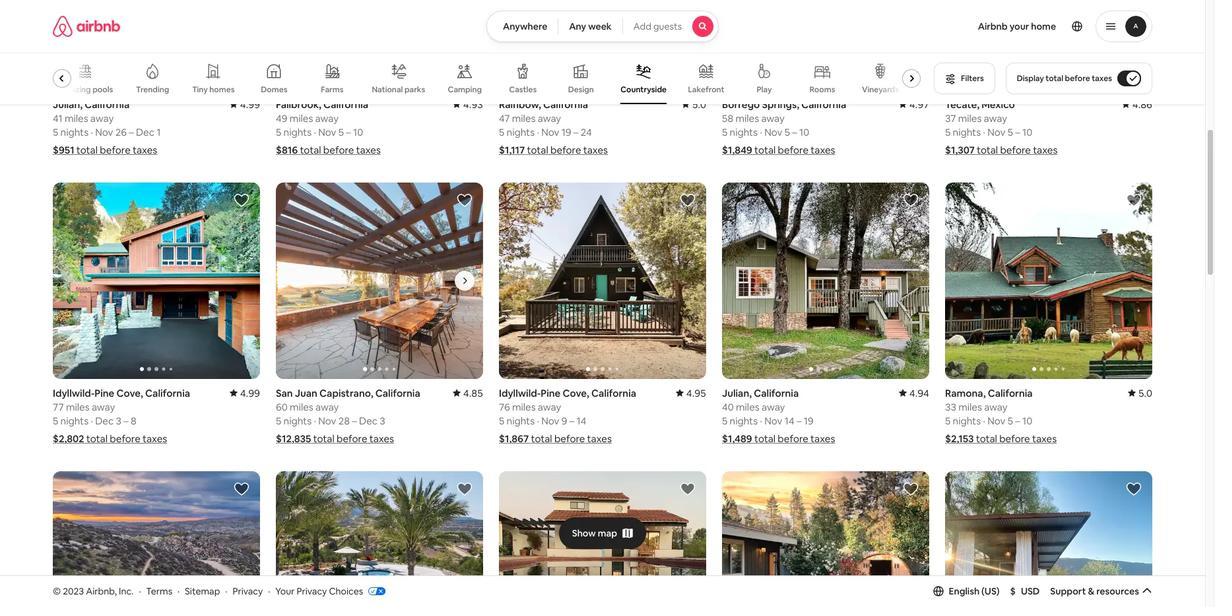 Task type: describe. For each thing, give the bounding box(es) containing it.
76
[[499, 401, 510, 414]]

4.93 out of 5 average rating image
[[453, 98, 483, 111]]

60
[[276, 401, 288, 414]]

taxes inside 'rainbow, california 47 miles away 5 nights · nov 19 – 24 $1,117 total before taxes'
[[583, 144, 608, 156]]

parks
[[405, 84, 425, 95]]

10 for ramona, california
[[1022, 415, 1033, 428]]

show
[[572, 528, 596, 540]]

airbnb your home
[[978, 20, 1056, 32]]

choices
[[329, 586, 363, 598]]

4.99 out of 5 average rating image for idyllwild-pine cove, california 77 miles away 5 nights · dec 3 – 8 $2,802 total before taxes
[[230, 387, 260, 400]]

· inside julian, california 41 miles away 5 nights · nov 26 – dec 1 $951 total before taxes
[[91, 126, 93, 138]]

5 inside julian, california 41 miles away 5 nights · nov 26 – dec 1 $951 total before taxes
[[53, 126, 58, 138]]

nov inside san juan capistrano, california 60 miles away 5 nights · nov 28 – dec 3 $12,835 total before taxes
[[318, 415, 336, 428]]

usd
[[1021, 586, 1040, 598]]

· inside ramona, california 33 miles away 5 nights · nov 5 – 10 $2,153 total before taxes
[[983, 415, 985, 428]]

fallbrook, california 49 miles away 5 nights · nov 5 – 10 $816 total before taxes
[[276, 98, 381, 156]]

$1,117
[[499, 144, 525, 156]]

$1,849
[[722, 144, 752, 156]]

nights inside borrego springs, california 58 miles away 5 nights · nov 5 – 10 $1,849 total before taxes
[[730, 126, 758, 138]]

play
[[757, 84, 772, 95]]

anywhere button
[[486, 11, 559, 42]]

4.86 out of 5 average rating image
[[1122, 98, 1153, 111]]

guests
[[653, 20, 682, 32]]

julian, for 40
[[722, 387, 752, 400]]

2 privacy from the left
[[297, 586, 327, 598]]

lakefront
[[688, 84, 724, 95]]

nov for tecate, mexico 37 miles away 5 nights · nov 5 – 10 $1,307 total before taxes
[[988, 126, 1006, 138]]

miles inside borrego springs, california 58 miles away 5 nights · nov 5 – 10 $1,849 total before taxes
[[736, 112, 759, 124]]

– inside ramona, california 33 miles away 5 nights · nov 5 – 10 $2,153 total before taxes
[[1015, 415, 1020, 428]]

support & resources
[[1050, 586, 1139, 598]]

before inside julian, california 40 miles away 5 nights · nov 14 – 19 $1,489 total before taxes
[[778, 433, 808, 445]]

nov for julian, california 41 miles away 5 nights · nov 26 – dec 1 $951 total before taxes
[[95, 126, 113, 138]]

24
[[581, 126, 592, 138]]

– inside tecate, mexico 37 miles away 5 nights · nov 5 – 10 $1,307 total before taxes
[[1015, 126, 1020, 138]]

total inside idyllwild-pine cove, california 76 miles away 5 nights · nov 9 – 14 $1,867 total before taxes
[[531, 433, 552, 445]]

california inside fallbrook, california 49 miles away 5 nights · nov 5 – 10 $816 total before taxes
[[323, 98, 368, 111]]

away inside julian, california 41 miles away 5 nights · nov 26 – dec 1 $951 total before taxes
[[90, 112, 114, 124]]

total inside button
[[1046, 73, 1063, 84]]

4.95 out of 5 average rating image
[[676, 387, 706, 400]]

california inside ramona, california 33 miles away 5 nights · nov 5 – 10 $2,153 total before taxes
[[988, 387, 1033, 400]]

your
[[1010, 20, 1029, 32]]

any
[[569, 20, 586, 32]]

taxes inside julian, california 41 miles away 5 nights · nov 26 – dec 1 $951 total before taxes
[[133, 144, 157, 156]]

nights inside 'rainbow, california 47 miles away 5 nights · nov 19 – 24 $1,117 total before taxes'
[[507, 126, 535, 138]]

map
[[598, 528, 617, 540]]

away inside idyllwild-pine cove, california 77 miles away 5 nights · dec 3 – 8 $2,802 total before taxes
[[92, 401, 115, 414]]

4.99 for julian, california 41 miles away 5 nights · nov 26 – dec 1 $951 total before taxes
[[240, 98, 260, 111]]

nights inside julian, california 40 miles away 5 nights · nov 14 – 19 $1,489 total before taxes
[[730, 415, 758, 428]]

$
[[1010, 586, 1016, 598]]

© 2023 airbnb, inc. ·
[[53, 586, 141, 598]]

add to wishlist: aguanga, california image
[[234, 482, 250, 498]]

homes
[[209, 84, 235, 95]]

mexico
[[982, 98, 1015, 111]]

california inside borrego springs, california 58 miles away 5 nights · nov 5 – 10 $1,849 total before taxes
[[801, 98, 846, 111]]

miles inside idyllwild-pine cove, california 77 miles away 5 nights · dec 3 – 8 $2,802 total before taxes
[[66, 401, 90, 414]]

sitemap
[[185, 586, 220, 598]]

before inside ramona, california 33 miles away 5 nights · nov 5 – 10 $2,153 total before taxes
[[999, 433, 1030, 445]]

©
[[53, 586, 61, 598]]

inc.
[[119, 586, 134, 598]]

nights inside san juan capistrano, california 60 miles away 5 nights · nov 28 – dec 3 $12,835 total before taxes
[[284, 415, 312, 428]]

california inside san juan capistrano, california 60 miles away 5 nights · nov 28 – dec 3 $12,835 total before taxes
[[375, 387, 420, 400]]

total inside idyllwild-pine cove, california 77 miles away 5 nights · dec 3 – 8 $2,802 total before taxes
[[86, 433, 108, 445]]

$ usd
[[1010, 586, 1040, 598]]

filters
[[961, 73, 984, 84]]

none search field containing anywhere
[[486, 11, 719, 42]]

tiny
[[192, 84, 208, 95]]

taxes inside borrego springs, california 58 miles away 5 nights · nov 5 – 10 $1,849 total before taxes
[[811, 144, 835, 156]]

77
[[53, 401, 64, 414]]

before inside julian, california 41 miles away 5 nights · nov 26 – dec 1 $951 total before taxes
[[100, 144, 131, 156]]

week
[[588, 20, 612, 32]]

4.97
[[909, 98, 929, 111]]

49
[[276, 112, 287, 124]]

miles inside julian, california 41 miles away 5 nights · nov 26 – dec 1 $951 total before taxes
[[65, 112, 88, 124]]

rooms
[[810, 84, 835, 95]]

1
[[157, 126, 161, 138]]

ramona,
[[945, 387, 986, 400]]

nights inside julian, california 41 miles away 5 nights · nov 26 – dec 1 $951 total before taxes
[[60, 126, 89, 138]]

before inside tecate, mexico 37 miles away 5 nights · nov 5 – 10 $1,307 total before taxes
[[1000, 144, 1031, 156]]

amazing
[[58, 84, 91, 95]]

airbnb your home link
[[970, 13, 1064, 40]]

40
[[722, 401, 734, 414]]

– inside 'rainbow, california 47 miles away 5 nights · nov 19 – 24 $1,117 total before taxes'
[[574, 126, 579, 138]]

total inside borrego springs, california 58 miles away 5 nights · nov 5 – 10 $1,849 total before taxes
[[755, 144, 776, 156]]

your privacy choices
[[275, 586, 363, 598]]

away inside san juan capistrano, california 60 miles away 5 nights · nov 28 – dec 3 $12,835 total before taxes
[[316, 401, 339, 414]]

away inside fallbrook, california 49 miles away 5 nights · nov 5 – 10 $816 total before taxes
[[315, 112, 339, 124]]

before inside fallbrook, california 49 miles away 5 nights · nov 5 – 10 $816 total before taxes
[[323, 144, 354, 156]]

borrego
[[722, 98, 760, 111]]

total inside julian, california 40 miles away 5 nights · nov 14 – 19 $1,489 total before taxes
[[754, 433, 776, 445]]

taxes inside san juan capistrano, california 60 miles away 5 nights · nov 28 – dec 3 $12,835 total before taxes
[[369, 433, 394, 445]]

3 inside san juan capistrano, california 60 miles away 5 nights · nov 28 – dec 3 $12,835 total before taxes
[[380, 415, 385, 428]]

– inside borrego springs, california 58 miles away 5 nights · nov 5 – 10 $1,849 total before taxes
[[792, 126, 797, 138]]

julian, california 40 miles away 5 nights · nov 14 – 19 $1,489 total before taxes
[[722, 387, 835, 445]]

4.94
[[909, 387, 929, 400]]

4.93
[[463, 98, 483, 111]]

1 privacy from the left
[[233, 586, 263, 598]]

add to wishlist: julian, california image
[[903, 192, 919, 208]]

3 inside idyllwild-pine cove, california 77 miles away 5 nights · dec 3 – 8 $2,802 total before taxes
[[116, 415, 121, 428]]

national parks
[[372, 84, 425, 95]]

– inside julian, california 40 miles away 5 nights · nov 14 – 19 $1,489 total before taxes
[[797, 415, 802, 428]]

any week
[[569, 20, 612, 32]]

14 inside julian, california 40 miles away 5 nights · nov 14 – 19 $1,489 total before taxes
[[785, 415, 795, 428]]

taxes inside idyllwild-pine cove, california 77 miles away 5 nights · dec 3 – 8 $2,802 total before taxes
[[143, 433, 167, 445]]

fallbrook,
[[276, 98, 321, 111]]

nov for rainbow, california 47 miles away 5 nights · nov 19 – 24 $1,117 total before taxes
[[541, 126, 559, 138]]

5 inside 'rainbow, california 47 miles away 5 nights · nov 19 – 24 $1,117 total before taxes'
[[499, 126, 504, 138]]

miles inside julian, california 40 miles away 5 nights · nov 14 – 19 $1,489 total before taxes
[[736, 401, 760, 414]]

19 inside julian, california 40 miles away 5 nights · nov 14 – 19 $1,489 total before taxes
[[804, 415, 814, 428]]

4.99 out of 5 average rating image for julian, california 41 miles away 5 nights · nov 26 – dec 1 $951 total before taxes
[[230, 98, 260, 111]]

$1,307
[[945, 144, 975, 156]]

display total before taxes
[[1017, 73, 1112, 84]]

41
[[53, 112, 62, 124]]

pine for 77 miles away
[[95, 387, 114, 400]]

your
[[275, 586, 295, 598]]

nights inside fallbrook, california 49 miles away 5 nights · nov 5 – 10 $816 total before taxes
[[284, 126, 312, 138]]

$2,153
[[945, 433, 974, 445]]

show map
[[572, 528, 617, 540]]

show map button
[[559, 518, 646, 550]]

vineyards
[[862, 84, 899, 95]]

pine for 76 miles away
[[541, 387, 561, 400]]

$951
[[53, 144, 74, 156]]

26
[[115, 126, 127, 138]]

4.86
[[1133, 98, 1153, 111]]

miles inside san juan capistrano, california 60 miles away 5 nights · nov 28 – dec 3 $12,835 total before taxes
[[290, 401, 313, 414]]

total inside san juan capistrano, california 60 miles away 5 nights · nov 28 – dec 3 $12,835 total before taxes
[[313, 433, 334, 445]]

terms
[[146, 586, 172, 598]]

4.85
[[463, 387, 483, 400]]

add to wishlist: ramona, california image
[[680, 482, 696, 498]]

camping
[[448, 84, 482, 95]]

miles inside 'rainbow, california 47 miles away 5 nights · nov 19 – 24 $1,117 total before taxes'
[[512, 112, 536, 124]]

tiny homes
[[192, 84, 235, 95]]

total inside ramona, california 33 miles away 5 nights · nov 5 – 10 $2,153 total before taxes
[[976, 433, 997, 445]]

away inside idyllwild-pine cove, california 76 miles away 5 nights · nov 9 – 14 $1,867 total before taxes
[[538, 401, 561, 414]]

· inside julian, california 40 miles away 5 nights · nov 14 – 19 $1,489 total before taxes
[[760, 415, 762, 428]]

away inside 'rainbow, california 47 miles away 5 nights · nov 19 – 24 $1,117 total before taxes'
[[538, 112, 561, 124]]

anywhere
[[503, 20, 547, 32]]

before inside idyllwild-pine cove, california 76 miles away 5 nights · nov 9 – 14 $1,867 total before taxes
[[554, 433, 585, 445]]

5.0 out of 5 average rating image for ramona, california 33 miles away 5 nights · nov 5 – 10 $2,153 total before taxes
[[1128, 387, 1153, 400]]

58
[[722, 112, 733, 124]]

capistrano,
[[320, 387, 373, 400]]

juan
[[295, 387, 317, 400]]

5 inside idyllwild-pine cove, california 76 miles away 5 nights · nov 9 – 14 $1,867 total before taxes
[[499, 415, 504, 428]]

san
[[276, 387, 293, 400]]

&
[[1088, 586, 1095, 598]]

display total before taxes button
[[1006, 63, 1153, 94]]

tecate,
[[945, 98, 980, 111]]

your privacy choices link
[[275, 586, 386, 599]]

dec inside julian, california 41 miles away 5 nights · nov 26 – dec 1 $951 total before taxes
[[136, 126, 154, 138]]

before inside 'rainbow, california 47 miles away 5 nights · nov 19 – 24 $1,117 total before taxes'
[[551, 144, 581, 156]]

nights inside tecate, mexico 37 miles away 5 nights · nov 5 – 10 $1,307 total before taxes
[[953, 126, 981, 138]]



Task type: vqa. For each thing, say whether or not it's contained in the screenshot.


Task type: locate. For each thing, give the bounding box(es) containing it.
1 vertical spatial 5.0 out of 5 average rating image
[[1128, 387, 1153, 400]]

california inside julian, california 40 miles away 5 nights · nov 14 – 19 $1,489 total before taxes
[[754, 387, 799, 400]]

taxes inside fallbrook, california 49 miles away 5 nights · nov 5 – 10 $816 total before taxes
[[356, 144, 381, 156]]

cove, up 9
[[563, 387, 589, 400]]

away down springs,
[[761, 112, 785, 124]]

nov
[[95, 126, 113, 138], [318, 126, 336, 138], [541, 126, 559, 138], [764, 126, 783, 138], [988, 126, 1006, 138], [318, 415, 336, 428], [541, 415, 559, 428], [764, 415, 783, 428], [988, 415, 1006, 428]]

california inside idyllwild-pine cove, california 76 miles away 5 nights · nov 9 – 14 $1,867 total before taxes
[[591, 387, 636, 400]]

julian, down amazing
[[53, 98, 83, 111]]

add to wishlist: idyllwild-pine cove, california image
[[680, 192, 696, 208]]

2 4.99 from the top
[[240, 387, 260, 400]]

· inside fallbrook, california 49 miles away 5 nights · nov 5 – 10 $816 total before taxes
[[314, 126, 316, 138]]

before down 26
[[100, 144, 131, 156]]

3 left 8
[[116, 415, 121, 428]]

idyllwild- for 76
[[499, 387, 541, 400]]

cove, for 77 miles away
[[116, 387, 143, 400]]

0 horizontal spatial julian,
[[53, 98, 83, 111]]

before down the mexico
[[1000, 144, 1031, 156]]

5 inside idyllwild-pine cove, california 77 miles away 5 nights · dec 3 – 8 $2,802 total before taxes
[[53, 415, 58, 428]]

add guests button
[[622, 11, 719, 42]]

idyllwild-
[[53, 387, 95, 400], [499, 387, 541, 400]]

miles inside ramona, california 33 miles away 5 nights · nov 5 – 10 $2,153 total before taxes
[[959, 401, 982, 414]]

0 horizontal spatial privacy
[[233, 586, 263, 598]]

idyllwild-pine cove, california 77 miles away 5 nights · dec 3 – 8 $2,802 total before taxes
[[53, 387, 190, 445]]

nights up the $1,849
[[730, 126, 758, 138]]

– inside idyllwild-pine cove, california 76 miles away 5 nights · nov 9 – 14 $1,867 total before taxes
[[569, 415, 574, 428]]

nov for julian, california 40 miles away 5 nights · nov 14 – 19 $1,489 total before taxes
[[764, 415, 783, 428]]

nights up $1,489
[[730, 415, 758, 428]]

nights inside idyllwild-pine cove, california 77 miles away 5 nights · dec 3 – 8 $2,802 total before taxes
[[60, 415, 89, 428]]

0 horizontal spatial 5.0 out of 5 average rating image
[[682, 98, 706, 111]]

0 horizontal spatial 19
[[562, 126, 571, 138]]

airbnb
[[978, 20, 1008, 32]]

2 3 from the left
[[380, 415, 385, 428]]

before inside button
[[1065, 73, 1090, 84]]

total right $1,489
[[754, 433, 776, 445]]

0 horizontal spatial cove,
[[116, 387, 143, 400]]

nov for ramona, california 33 miles away 5 nights · nov 5 – 10 $2,153 total before taxes
[[988, 415, 1006, 428]]

· inside idyllwild-pine cove, california 77 miles away 5 nights · dec 3 – 8 $2,802 total before taxes
[[91, 415, 93, 428]]

$2,802
[[53, 433, 84, 445]]

away right 77
[[92, 401, 115, 414]]

miles right 77
[[66, 401, 90, 414]]

domes
[[261, 84, 287, 95]]

amazing pools
[[58, 84, 113, 95]]

4.85 out of 5 average rating image
[[453, 387, 483, 400]]

before inside borrego springs, california 58 miles away 5 nights · nov 5 – 10 $1,849 total before taxes
[[778, 144, 809, 156]]

1 vertical spatial julian,
[[722, 387, 752, 400]]

19
[[562, 126, 571, 138], [804, 415, 814, 428]]

2023
[[63, 586, 84, 598]]

add to wishlist: idyllwild-pine cove, california image
[[234, 192, 250, 208], [903, 482, 919, 498]]

5 inside san juan capistrano, california 60 miles away 5 nights · nov 28 – dec 3 $12,835 total before taxes
[[276, 415, 281, 428]]

resources
[[1096, 586, 1139, 598]]

5.0 for ramona, california 33 miles away 5 nights · nov 5 – 10 $2,153 total before taxes
[[1138, 387, 1153, 400]]

nov inside julian, california 41 miles away 5 nights · nov 26 – dec 1 $951 total before taxes
[[95, 126, 113, 138]]

dec inside san juan capistrano, california 60 miles away 5 nights · nov 28 – dec 3 $12,835 total before taxes
[[359, 415, 378, 428]]

· inside san juan capistrano, california 60 miles away 5 nights · nov 28 – dec 3 $12,835 total before taxes
[[314, 415, 316, 428]]

away inside ramona, california 33 miles away 5 nights · nov 5 – 10 $2,153 total before taxes
[[984, 401, 1008, 414]]

julian, up the 40
[[722, 387, 752, 400]]

nov inside fallbrook, california 49 miles away 5 nights · nov 5 – 10 $816 total before taxes
[[318, 126, 336, 138]]

trending
[[136, 84, 169, 95]]

total inside 'rainbow, california 47 miles away 5 nights · nov 19 – 24 $1,117 total before taxes'
[[527, 144, 548, 156]]

away right 76
[[538, 401, 561, 414]]

14
[[577, 415, 586, 428], [785, 415, 795, 428]]

dec left 1
[[136, 126, 154, 138]]

julian, inside julian, california 41 miles away 5 nights · nov 26 – dec 1 $951 total before taxes
[[53, 98, 83, 111]]

add guests
[[633, 20, 682, 32]]

0 horizontal spatial 5.0
[[692, 98, 706, 111]]

miles down borrego on the right top
[[736, 112, 759, 124]]

miles down tecate,
[[958, 112, 982, 124]]

9
[[562, 415, 567, 428]]

nov for fallbrook, california 49 miles away 5 nights · nov 5 – 10 $816 total before taxes
[[318, 126, 336, 138]]

10 inside fallbrook, california 49 miles away 5 nights · nov 5 – 10 $816 total before taxes
[[353, 126, 363, 138]]

· inside idyllwild-pine cove, california 76 miles away 5 nights · nov 9 – 14 $1,867 total before taxes
[[537, 415, 539, 428]]

miles inside idyllwild-pine cove, california 76 miles away 5 nights · nov 9 – 14 $1,867 total before taxes
[[512, 401, 536, 414]]

miles right the 40
[[736, 401, 760, 414]]

10 for fallbrook, california
[[353, 126, 363, 138]]

total right $816 on the left of page
[[300, 144, 321, 156]]

4.99 left san
[[240, 387, 260, 400]]

total right $12,835
[[313, 433, 334, 445]]

nights up $2,153 at the right bottom of the page
[[953, 415, 981, 428]]

1 horizontal spatial 3
[[380, 415, 385, 428]]

4.99 out of 5 average rating image left san
[[230, 387, 260, 400]]

total right $951
[[76, 144, 98, 156]]

total right $2,153 at the right bottom of the page
[[976, 433, 997, 445]]

display
[[1017, 73, 1044, 84]]

before inside san juan capistrano, california 60 miles away 5 nights · nov 28 – dec 3 $12,835 total before taxes
[[337, 433, 367, 445]]

· inside tecate, mexico 37 miles away 5 nights · nov 5 – 10 $1,307 total before taxes
[[983, 126, 985, 138]]

1 horizontal spatial add to wishlist: idyllwild-pine cove, california image
[[903, 482, 919, 498]]

away right the 40
[[762, 401, 785, 414]]

miles inside tecate, mexico 37 miles away 5 nights · nov 5 – 10 $1,307 total before taxes
[[958, 112, 982, 124]]

san juan capistrano, california 60 miles away 5 nights · nov 28 – dec 3 $12,835 total before taxes
[[276, 387, 420, 445]]

english (us) button
[[933, 586, 1000, 598]]

pine inside idyllwild-pine cove, california 76 miles away 5 nights · nov 9 – 14 $1,867 total before taxes
[[541, 387, 561, 400]]

nights up $12,835
[[284, 415, 312, 428]]

– inside fallbrook, california 49 miles away 5 nights · nov 5 – 10 $816 total before taxes
[[346, 126, 351, 138]]

4.97 out of 5 average rating image
[[899, 98, 929, 111]]

2 cove, from the left
[[563, 387, 589, 400]]

miles right 41
[[65, 112, 88, 124]]

nov inside borrego springs, california 58 miles away 5 nights · nov 5 – 10 $1,849 total before taxes
[[764, 126, 783, 138]]

idyllwild- for 77
[[53, 387, 95, 400]]

california
[[85, 98, 130, 111], [323, 98, 368, 111], [543, 98, 588, 111], [801, 98, 846, 111], [145, 387, 190, 400], [375, 387, 420, 400], [591, 387, 636, 400], [754, 387, 799, 400], [988, 387, 1033, 400]]

before right $1,489
[[778, 433, 808, 445]]

terms · sitemap · privacy ·
[[146, 586, 270, 598]]

4.95
[[686, 387, 706, 400]]

0 vertical spatial 4.99
[[240, 98, 260, 111]]

1 horizontal spatial 5.0
[[1138, 387, 1153, 400]]

ramona, california 33 miles away 5 nights · nov 5 – 10 $2,153 total before taxes
[[945, 387, 1057, 445]]

33
[[945, 401, 956, 414]]

away up 28
[[316, 401, 339, 414]]

springs,
[[762, 98, 799, 111]]

nights up $816 on the left of page
[[284, 126, 312, 138]]

nov inside ramona, california 33 miles away 5 nights · nov 5 – 10 $2,153 total before taxes
[[988, 415, 1006, 428]]

cove, inside idyllwild-pine cove, california 77 miles away 5 nights · dec 3 – 8 $2,802 total before taxes
[[116, 387, 143, 400]]

miles down fallbrook,
[[290, 112, 313, 124]]

4.99
[[240, 98, 260, 111], [240, 387, 260, 400]]

before down 28
[[337, 433, 367, 445]]

before down 9
[[554, 433, 585, 445]]

0 horizontal spatial pine
[[95, 387, 114, 400]]

away inside tecate, mexico 37 miles away 5 nights · nov 5 – 10 $1,307 total before taxes
[[984, 112, 1007, 124]]

cove,
[[116, 387, 143, 400], [563, 387, 589, 400]]

miles down rainbow,
[[512, 112, 536, 124]]

group containing national parks
[[53, 53, 926, 104]]

miles
[[65, 112, 88, 124], [290, 112, 313, 124], [512, 112, 536, 124], [736, 112, 759, 124], [958, 112, 982, 124], [66, 401, 90, 414], [290, 401, 313, 414], [512, 401, 536, 414], [736, 401, 760, 414], [959, 401, 982, 414]]

1 idyllwild- from the left
[[53, 387, 95, 400]]

julian, for 41
[[53, 98, 83, 111]]

8
[[131, 415, 136, 428]]

pools
[[93, 84, 113, 95]]

english
[[949, 586, 980, 598]]

add to wishlist: ramona, california image
[[1126, 192, 1142, 208]]

total right $1,307
[[977, 144, 998, 156]]

before right $816 on the left of page
[[323, 144, 354, 156]]

10
[[353, 126, 363, 138], [799, 126, 809, 138], [1022, 126, 1033, 138], [1022, 415, 1033, 428]]

english (us)
[[949, 586, 1000, 598]]

1 horizontal spatial 14
[[785, 415, 795, 428]]

dec inside idyllwild-pine cove, california 77 miles away 5 nights · dec 3 – 8 $2,802 total before taxes
[[95, 415, 114, 428]]

0 vertical spatial 4.99 out of 5 average rating image
[[230, 98, 260, 111]]

pine
[[95, 387, 114, 400], [541, 387, 561, 400]]

1 pine from the left
[[95, 387, 114, 400]]

miles right 76
[[512, 401, 536, 414]]

– inside julian, california 41 miles away 5 nights · nov 26 – dec 1 $951 total before taxes
[[129, 126, 134, 138]]

taxes inside button
[[1092, 73, 1112, 84]]

tecate, mexico 37 miles away 5 nights · nov 5 – 10 $1,307 total before taxes
[[945, 98, 1058, 156]]

None search field
[[486, 11, 719, 42]]

terms link
[[146, 586, 172, 598]]

nights up $951
[[60, 126, 89, 138]]

1 horizontal spatial 5.0 out of 5 average rating image
[[1128, 387, 1153, 400]]

before down 8
[[110, 433, 140, 445]]

4.94 out of 5 average rating image
[[899, 387, 929, 400]]

add to wishlist: fallbrook, california image
[[1126, 482, 1142, 498]]

away down the mexico
[[984, 112, 1007, 124]]

taxes inside tecate, mexico 37 miles away 5 nights · nov 5 – 10 $1,307 total before taxes
[[1033, 144, 1058, 156]]

cove, inside idyllwild-pine cove, california 76 miles away 5 nights · nov 9 – 14 $1,867 total before taxes
[[563, 387, 589, 400]]

dec
[[136, 126, 154, 138], [95, 415, 114, 428], [359, 415, 378, 428]]

idyllwild- up 76
[[499, 387, 541, 400]]

$1,867
[[499, 433, 529, 445]]

total inside fallbrook, california 49 miles away 5 nights · nov 5 – 10 $816 total before taxes
[[300, 144, 321, 156]]

nights up '$1,867' at the left
[[507, 415, 535, 428]]

4.99 for idyllwild-pine cove, california 77 miles away 5 nights · dec 3 – 8 $2,802 total before taxes
[[240, 387, 260, 400]]

privacy right the your
[[297, 586, 327, 598]]

1 vertical spatial 4.99
[[240, 387, 260, 400]]

· inside borrego springs, california 58 miles away 5 nights · nov 5 – 10 $1,849 total before taxes
[[760, 126, 762, 138]]

0 horizontal spatial add to wishlist: idyllwild-pine cove, california image
[[234, 192, 250, 208]]

2 horizontal spatial dec
[[359, 415, 378, 428]]

1 horizontal spatial dec
[[136, 126, 154, 138]]

miles down ramona,
[[959, 401, 982, 414]]

$12,835
[[276, 433, 311, 445]]

taxes inside idyllwild-pine cove, california 76 miles away 5 nights · nov 9 – 14 $1,867 total before taxes
[[587, 433, 612, 445]]

support & resources button
[[1050, 586, 1152, 598]]

before
[[1065, 73, 1090, 84], [100, 144, 131, 156], [323, 144, 354, 156], [551, 144, 581, 156], [778, 144, 809, 156], [1000, 144, 1031, 156], [110, 433, 140, 445], [337, 433, 367, 445], [554, 433, 585, 445], [778, 433, 808, 445], [999, 433, 1030, 445]]

5.0 out of 5 average rating image
[[682, 98, 706, 111], [1128, 387, 1153, 400]]

10 inside borrego springs, california 58 miles away 5 nights · nov 5 – 10 $1,849 total before taxes
[[799, 126, 809, 138]]

$816
[[276, 144, 298, 156]]

$1,489
[[722, 433, 752, 445]]

5 inside julian, california 40 miles away 5 nights · nov 14 – 19 $1,489 total before taxes
[[722, 415, 728, 428]]

4.99 out of 5 average rating image
[[230, 98, 260, 111], [230, 387, 260, 400]]

· inside 'rainbow, california 47 miles away 5 nights · nov 19 – 24 $1,117 total before taxes'
[[537, 126, 539, 138]]

1 horizontal spatial julian,
[[722, 387, 752, 400]]

nights up $2,802
[[60, 415, 89, 428]]

california inside idyllwild-pine cove, california 77 miles away 5 nights · dec 3 – 8 $2,802 total before taxes
[[145, 387, 190, 400]]

2 14 from the left
[[785, 415, 795, 428]]

5.0 out of 5 average rating image for rainbow, california 47 miles away 5 nights · nov 19 – 24 $1,117 total before taxes
[[682, 98, 706, 111]]

14 inside idyllwild-pine cove, california 76 miles away 5 nights · nov 9 – 14 $1,867 total before taxes
[[577, 415, 586, 428]]

idyllwild- up 77
[[53, 387, 95, 400]]

47
[[499, 112, 510, 124]]

taxes inside julian, california 40 miles away 5 nights · nov 14 – 19 $1,489 total before taxes
[[811, 433, 835, 445]]

1 vertical spatial add to wishlist: idyllwild-pine cove, california image
[[903, 482, 919, 498]]

pine inside idyllwild-pine cove, california 77 miles away 5 nights · dec 3 – 8 $2,802 total before taxes
[[95, 387, 114, 400]]

3 right 28
[[380, 415, 385, 428]]

away down pools
[[90, 112, 114, 124]]

1 horizontal spatial privacy
[[297, 586, 327, 598]]

total right '$1,867' at the left
[[531, 433, 552, 445]]

taxes
[[1092, 73, 1112, 84], [133, 144, 157, 156], [356, 144, 381, 156], [583, 144, 608, 156], [811, 144, 835, 156], [1033, 144, 1058, 156], [143, 433, 167, 445], [369, 433, 394, 445], [587, 433, 612, 445], [811, 433, 835, 445], [1032, 433, 1057, 445]]

rainbow,
[[499, 98, 541, 111]]

– inside idyllwild-pine cove, california 77 miles away 5 nights · dec 3 – 8 $2,802 total before taxes
[[124, 415, 128, 428]]

california inside 'rainbow, california 47 miles away 5 nights · nov 19 – 24 $1,117 total before taxes'
[[543, 98, 588, 111]]

countryside
[[621, 84, 667, 95]]

0 vertical spatial 5.0
[[692, 98, 706, 111]]

10 inside tecate, mexico 37 miles away 5 nights · nov 5 – 10 $1,307 total before taxes
[[1022, 126, 1033, 138]]

dec left 8
[[95, 415, 114, 428]]

0 horizontal spatial 14
[[577, 415, 586, 428]]

away down rainbow,
[[538, 112, 561, 124]]

total inside julian, california 41 miles away 5 nights · nov 26 – dec 1 $951 total before taxes
[[76, 144, 98, 156]]

nights inside ramona, california 33 miles away 5 nights · nov 5 – 10 $2,153 total before taxes
[[953, 415, 981, 428]]

2 idyllwild- from the left
[[499, 387, 541, 400]]

total right $2,802
[[86, 433, 108, 445]]

add to wishlist: temecula, california image
[[457, 482, 473, 498]]

1 horizontal spatial cove,
[[563, 387, 589, 400]]

miles inside fallbrook, california 49 miles away 5 nights · nov 5 – 10 $816 total before taxes
[[290, 112, 313, 124]]

idyllwild- inside idyllwild-pine cove, california 77 miles away 5 nights · dec 3 – 8 $2,802 total before taxes
[[53, 387, 95, 400]]

nov inside 'rainbow, california 47 miles away 5 nights · nov 19 – 24 $1,117 total before taxes'
[[541, 126, 559, 138]]

0 vertical spatial 19
[[562, 126, 571, 138]]

1 cove, from the left
[[116, 387, 143, 400]]

1 3 from the left
[[116, 415, 121, 428]]

0 horizontal spatial 3
[[116, 415, 121, 428]]

4.99 out of 5 average rating image down homes at top
[[230, 98, 260, 111]]

37
[[945, 112, 956, 124]]

rainbow, california 47 miles away 5 nights · nov 19 – 24 $1,117 total before taxes
[[499, 98, 608, 156]]

10 for tecate, mexico
[[1022, 126, 1033, 138]]

nights inside idyllwild-pine cove, california 76 miles away 5 nights · nov 9 – 14 $1,867 total before taxes
[[507, 415, 535, 428]]

1 4.99 from the top
[[240, 98, 260, 111]]

away
[[90, 112, 114, 124], [315, 112, 339, 124], [538, 112, 561, 124], [761, 112, 785, 124], [984, 112, 1007, 124], [92, 401, 115, 414], [316, 401, 339, 414], [538, 401, 561, 414], [762, 401, 785, 414], [984, 401, 1008, 414]]

nights up $1,117
[[507, 126, 535, 138]]

5.0 for rainbow, california 47 miles away 5 nights · nov 19 – 24 $1,117 total before taxes
[[692, 98, 706, 111]]

before down 24
[[551, 144, 581, 156]]

total right the $1,849
[[755, 144, 776, 156]]

away inside julian, california 40 miles away 5 nights · nov 14 – 19 $1,489 total before taxes
[[762, 401, 785, 414]]

1 14 from the left
[[577, 415, 586, 428]]

nov inside julian, california 40 miles away 5 nights · nov 14 – 19 $1,489 total before taxes
[[764, 415, 783, 428]]

4.99 left fallbrook,
[[240, 98, 260, 111]]

1 horizontal spatial 19
[[804, 415, 814, 428]]

before right $2,153 at the right bottom of the page
[[999, 433, 1030, 445]]

nov inside idyllwild-pine cove, california 76 miles away 5 nights · nov 9 – 14 $1,867 total before taxes
[[541, 415, 559, 428]]

profile element
[[735, 0, 1153, 53]]

1 vertical spatial 5.0
[[1138, 387, 1153, 400]]

idyllwild- inside idyllwild-pine cove, california 76 miles away 5 nights · nov 9 – 14 $1,867 total before taxes
[[499, 387, 541, 400]]

airbnb,
[[86, 586, 117, 598]]

any week button
[[558, 11, 623, 42]]

privacy link
[[233, 586, 263, 598]]

– inside san juan capistrano, california 60 miles away 5 nights · nov 28 – dec 3 $12,835 total before taxes
[[352, 415, 357, 428]]

19 inside 'rainbow, california 47 miles away 5 nights · nov 19 – 24 $1,117 total before taxes'
[[562, 126, 571, 138]]

home
[[1031, 20, 1056, 32]]

cove, for 76 miles away
[[563, 387, 589, 400]]

1 horizontal spatial idyllwild-
[[499, 387, 541, 400]]

1 vertical spatial 4.99 out of 5 average rating image
[[230, 387, 260, 400]]

california inside julian, california 41 miles away 5 nights · nov 26 – dec 1 $951 total before taxes
[[85, 98, 130, 111]]

total inside tecate, mexico 37 miles away 5 nights · nov 5 – 10 $1,307 total before taxes
[[977, 144, 998, 156]]

0 horizontal spatial idyllwild-
[[53, 387, 95, 400]]

5
[[53, 126, 58, 138], [276, 126, 281, 138], [338, 126, 344, 138], [499, 126, 504, 138], [722, 126, 728, 138], [785, 126, 790, 138], [945, 126, 951, 138], [1008, 126, 1013, 138], [53, 415, 58, 428], [276, 415, 281, 428], [499, 415, 504, 428], [722, 415, 728, 428], [945, 415, 951, 428], [1008, 415, 1013, 428]]

group
[[53, 53, 926, 104], [53, 183, 260, 379], [276, 183, 483, 379], [499, 183, 706, 379], [722, 183, 929, 379], [945, 183, 1153, 379], [53, 472, 260, 608], [276, 472, 483, 608], [499, 472, 706, 608], [722, 472, 929, 608], [945, 472, 1153, 608]]

before down springs,
[[778, 144, 809, 156]]

julian, california 41 miles away 5 nights · nov 26 – dec 1 $951 total before taxes
[[53, 98, 161, 156]]

away down ramona,
[[984, 401, 1008, 414]]

1 4.99 out of 5 average rating image from the top
[[230, 98, 260, 111]]

1 horizontal spatial pine
[[541, 387, 561, 400]]

filters button
[[934, 63, 995, 94]]

cove, up 8
[[116, 387, 143, 400]]

0 horizontal spatial dec
[[95, 415, 114, 428]]

total right display
[[1046, 73, 1063, 84]]

miles down juan
[[290, 401, 313, 414]]

1 vertical spatial 19
[[804, 415, 814, 428]]

julian, inside julian, california 40 miles away 5 nights · nov 14 – 19 $1,489 total before taxes
[[722, 387, 752, 400]]

dec right 28
[[359, 415, 378, 428]]

·
[[91, 126, 93, 138], [314, 126, 316, 138], [537, 126, 539, 138], [760, 126, 762, 138], [983, 126, 985, 138], [91, 415, 93, 428], [314, 415, 316, 428], [537, 415, 539, 428], [760, 415, 762, 428], [983, 415, 985, 428], [139, 586, 141, 598], [178, 586, 180, 598], [225, 586, 227, 598], [268, 586, 270, 598]]

2 pine from the left
[[541, 387, 561, 400]]

2 4.99 out of 5 average rating image from the top
[[230, 387, 260, 400]]

0 vertical spatial add to wishlist: idyllwild-pine cove, california image
[[234, 192, 250, 208]]

support
[[1050, 586, 1086, 598]]

privacy left the your
[[233, 586, 263, 598]]

design
[[568, 84, 594, 95]]

0 vertical spatial 5.0 out of 5 average rating image
[[682, 98, 706, 111]]

add
[[633, 20, 651, 32]]

away down farms on the left of the page
[[315, 112, 339, 124]]

0 vertical spatial julian,
[[53, 98, 83, 111]]

nights up $1,307
[[953, 126, 981, 138]]

before right display
[[1065, 73, 1090, 84]]

add to wishlist: san juan capistrano, california image
[[457, 192, 473, 208]]

total right $1,117
[[527, 144, 548, 156]]



